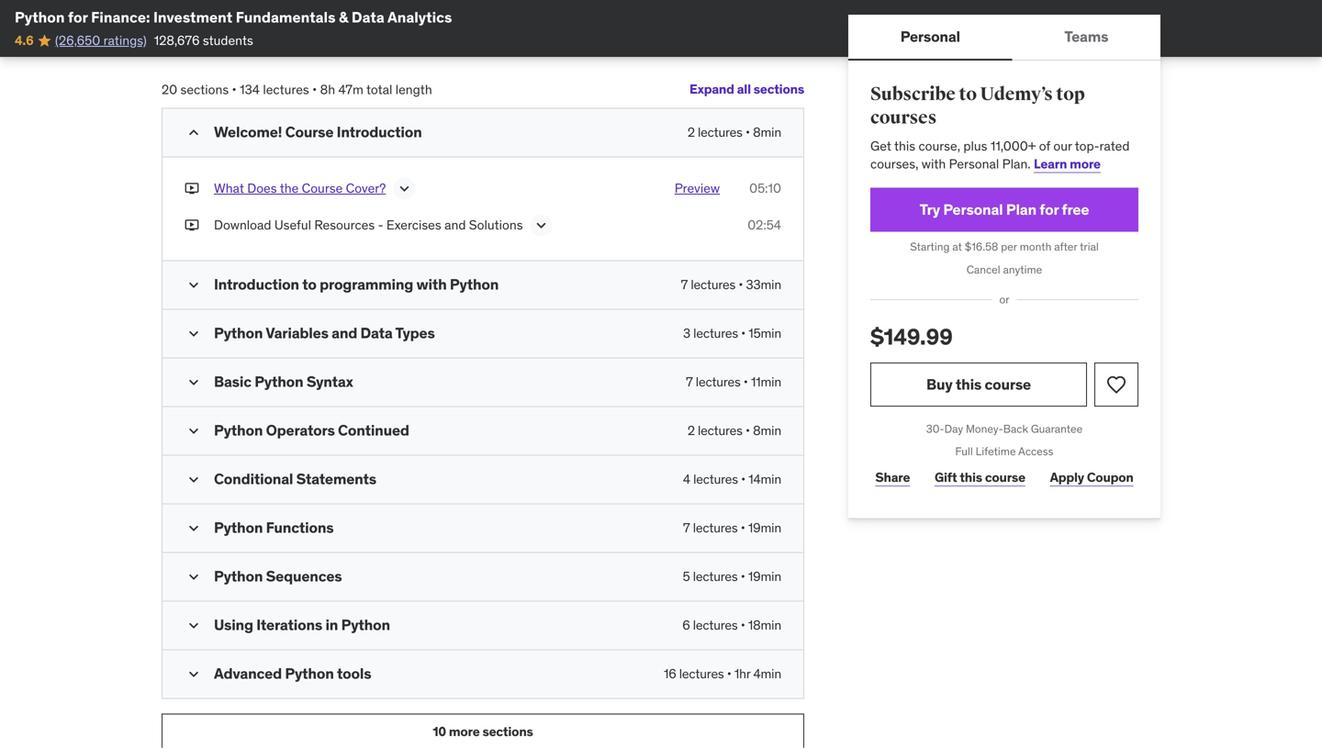 Task type: vqa. For each thing, say whether or not it's contained in the screenshot.


Task type: locate. For each thing, give the bounding box(es) containing it.
2 8min from the top
[[753, 422, 781, 439]]

data left types
[[360, 324, 393, 343]]

1 vertical spatial personal
[[949, 156, 999, 172]]

personal inside get this course, plus 11,000+ of our top-rated courses, with personal plan.
[[949, 156, 999, 172]]

0 vertical spatial with
[[922, 156, 946, 172]]

lectures right 3
[[693, 325, 738, 342]]

course up back
[[985, 375, 1031, 394]]

anytime
[[1003, 262, 1042, 277]]

8min for python operators continued
[[753, 422, 781, 439]]

1 vertical spatial 8min
[[753, 422, 781, 439]]

20 sections • 134 lectures • 8h 47m total length
[[162, 81, 432, 98]]

5 small image from the top
[[185, 471, 203, 489]]

• left 15min on the top of page
[[741, 325, 746, 342]]

lectures right 6
[[693, 617, 738, 634]]

python variables and data types
[[214, 324, 435, 343]]

2 19min from the top
[[748, 568, 781, 585]]

1 2 from the top
[[688, 124, 695, 141]]

1 small image from the top
[[185, 124, 203, 142]]

small image for python variables and data types
[[185, 325, 203, 343]]

lectures left 11min
[[696, 374, 741, 390]]

2 up 4
[[688, 422, 695, 439]]

apply coupon button
[[1045, 459, 1138, 496]]

0 vertical spatial data
[[352, 8, 384, 27]]

to up the variables on the left of page
[[302, 275, 317, 294]]

10
[[433, 724, 446, 740]]

0 vertical spatial this
[[894, 138, 915, 154]]

course down the lifetime
[[985, 469, 1025, 486]]

19min down 14min
[[748, 520, 781, 536]]

course down 'investment' at the left top of the page
[[162, 29, 235, 57]]

data right &
[[352, 8, 384, 27]]

2 down expand
[[688, 124, 695, 141]]

lectures left 33min
[[691, 276, 736, 293]]

0 vertical spatial to
[[959, 83, 977, 106]]

lectures up 4 lectures • 14min
[[698, 422, 743, 439]]

2 lectures • 8min down all
[[688, 124, 781, 141]]

this right gift
[[960, 469, 982, 486]]

4 lectures • 14min
[[683, 471, 781, 488]]

2 2 lectures • 8min from the top
[[688, 422, 781, 439]]

0 vertical spatial 2
[[688, 124, 695, 141]]

gift this course link
[[930, 459, 1030, 496]]

0 vertical spatial introduction
[[337, 123, 422, 141]]

does
[[247, 180, 277, 197]]

1 vertical spatial for
[[1040, 200, 1059, 219]]

2 small image from the top
[[185, 276, 203, 294]]

personal up $16.58
[[943, 200, 1003, 219]]

• for conditional statements
[[741, 471, 746, 488]]

try personal plan for free link
[[870, 188, 1138, 232]]

this for get
[[894, 138, 915, 154]]

0 horizontal spatial for
[[68, 8, 88, 27]]

1 8min from the top
[[753, 124, 781, 141]]

7 down 4
[[683, 520, 690, 536]]

6
[[682, 617, 690, 634]]

introduction
[[337, 123, 422, 141], [214, 275, 299, 294]]

1 course from the top
[[985, 375, 1031, 394]]

data
[[352, 8, 384, 27], [360, 324, 393, 343]]

19min for python sequences
[[748, 568, 781, 585]]

course right the
[[302, 180, 343, 197]]

introduction down total
[[337, 123, 422, 141]]

tab list
[[848, 15, 1161, 61]]

2 vertical spatial small image
[[185, 665, 203, 684]]

show lecture description image
[[532, 216, 550, 235]]

course inside buy this course button
[[985, 375, 1031, 394]]

0 vertical spatial more
[[1070, 156, 1101, 172]]

19min up '18min'
[[748, 568, 781, 585]]

• down expand all sections dropdown button
[[746, 124, 750, 141]]

1 19min from the top
[[748, 520, 781, 536]]

7 up 3
[[681, 276, 688, 293]]

sections inside dropdown button
[[754, 81, 804, 98]]

1 vertical spatial 2 lectures • 8min
[[688, 422, 781, 439]]

more for learn
[[1070, 156, 1101, 172]]

small image left basic
[[185, 373, 203, 392]]

the
[[280, 180, 299, 197]]

this
[[894, 138, 915, 154], [956, 375, 982, 394], [960, 469, 982, 486]]

continued
[[338, 421, 409, 440]]

• down 7 lectures • 11min
[[746, 422, 750, 439]]

statements
[[296, 470, 376, 489]]

-
[[378, 217, 383, 233]]

with up types
[[416, 275, 447, 294]]

to inside subscribe to udemy's top courses
[[959, 83, 977, 106]]

3 small image from the top
[[185, 325, 203, 343]]

4.6
[[15, 32, 34, 49]]

course inside gift this course link
[[985, 469, 1025, 486]]

small image for basic
[[185, 373, 203, 392]]

16 lectures • 1hr 4min
[[664, 666, 781, 682]]

small image for advanced
[[185, 665, 203, 684]]

• left 11min
[[743, 374, 748, 390]]

students
[[203, 32, 253, 49]]

personal button
[[848, 15, 1012, 59]]

lectures for python variables and data types
[[693, 325, 738, 342]]

2 vertical spatial 7
[[683, 520, 690, 536]]

128,676 students
[[154, 32, 253, 49]]

• left 33min
[[738, 276, 743, 293]]

0 vertical spatial 7
[[681, 276, 688, 293]]

05:10
[[749, 180, 781, 197]]

small image
[[185, 124, 203, 142], [185, 276, 203, 294], [185, 325, 203, 343], [185, 422, 203, 440], [185, 471, 203, 489], [185, 519, 203, 538], [185, 617, 203, 635]]

course
[[162, 29, 235, 57], [285, 123, 334, 141], [302, 180, 343, 197]]

1 vertical spatial course
[[985, 469, 1025, 486]]

and
[[444, 217, 466, 233], [332, 324, 357, 343]]

7 lectures • 33min
[[681, 276, 781, 293]]

sections for 10 more sections
[[482, 724, 533, 740]]

syntax
[[306, 372, 353, 391]]

• left '18min'
[[741, 617, 745, 634]]

0 vertical spatial course
[[985, 375, 1031, 394]]

to left udemy's
[[959, 83, 977, 106]]

4
[[683, 471, 690, 488]]

small image left advanced
[[185, 665, 203, 684]]

this up courses,
[[894, 138, 915, 154]]

buy
[[926, 375, 953, 394]]

2 vertical spatial this
[[960, 469, 982, 486]]

8min
[[753, 124, 781, 141], [753, 422, 781, 439]]

1 horizontal spatial more
[[1070, 156, 1101, 172]]

8min down expand all sections dropdown button
[[753, 124, 781, 141]]

$149.99
[[870, 323, 953, 351]]

• for python variables and data types
[[741, 325, 746, 342]]

• for introduction to programming with python
[[738, 276, 743, 293]]

6 small image from the top
[[185, 519, 203, 538]]

of
[[1039, 138, 1050, 154]]

advanced
[[214, 664, 282, 683]]

20
[[162, 81, 177, 98]]

this for gift
[[960, 469, 982, 486]]

• left 14min
[[741, 471, 746, 488]]

18min
[[748, 617, 781, 634]]

small image for python
[[185, 568, 203, 586]]

• for advanced python tools
[[727, 666, 731, 682]]

1 horizontal spatial sections
[[482, 724, 533, 740]]

7 down 3
[[686, 374, 693, 390]]

lectures right "16" at the bottom of the page
[[679, 666, 724, 682]]

2 for welcome! course introduction
[[688, 124, 695, 141]]

1 vertical spatial 2
[[688, 422, 695, 439]]

1 vertical spatial small image
[[185, 568, 203, 586]]

4min
[[753, 666, 781, 682]]

1 vertical spatial more
[[449, 724, 480, 740]]

small image for python operators continued
[[185, 422, 203, 440]]

get
[[870, 138, 891, 154]]

starting
[[910, 240, 950, 254]]

sections right all
[[754, 81, 804, 98]]

courses
[[870, 107, 937, 129]]

for left free
[[1040, 200, 1059, 219]]

with inside get this course, plus 11,000+ of our top-rated courses, with personal plan.
[[922, 156, 946, 172]]

• down 4 lectures • 14min
[[741, 520, 745, 536]]

2 lectures • 8min down 7 lectures • 11min
[[688, 422, 781, 439]]

preview
[[675, 180, 720, 197]]

(26,650 ratings)
[[55, 32, 147, 49]]

back
[[1003, 422, 1028, 436]]

tab list containing personal
[[848, 15, 1161, 61]]

xsmall image
[[185, 216, 199, 234]]

free
[[1062, 200, 1089, 219]]

top
[[1056, 83, 1085, 106]]

0 horizontal spatial introduction
[[214, 275, 299, 294]]

personal down plus at top
[[949, 156, 999, 172]]

introduction down download
[[214, 275, 299, 294]]

more
[[1070, 156, 1101, 172], [449, 724, 480, 740]]

this inside button
[[956, 375, 982, 394]]

1 vertical spatial to
[[302, 275, 317, 294]]

1 horizontal spatial to
[[959, 83, 977, 106]]

0 horizontal spatial with
[[416, 275, 447, 294]]

2 horizontal spatial sections
[[754, 81, 804, 98]]

more down top-
[[1070, 156, 1101, 172]]

this right buy
[[956, 375, 982, 394]]

0 vertical spatial and
[[444, 217, 466, 233]]

introduction to programming with python
[[214, 275, 499, 294]]

2 vertical spatial course
[[302, 180, 343, 197]]

2 2 from the top
[[688, 422, 695, 439]]

personal up subscribe on the top right
[[900, 27, 960, 46]]

1 vertical spatial this
[[956, 375, 982, 394]]

0 vertical spatial 19min
[[748, 520, 781, 536]]

small image for welcome! course introduction
[[185, 124, 203, 142]]

cover?
[[346, 180, 386, 197]]

33min
[[746, 276, 781, 293]]

3 small image from the top
[[185, 665, 203, 684]]

this inside get this course, plus 11,000+ of our top-rated courses, with personal plan.
[[894, 138, 915, 154]]

course down 20 sections • 134 lectures • 8h 47m total length
[[285, 123, 334, 141]]

6 lectures • 18min
[[682, 617, 781, 634]]

1 2 lectures • 8min from the top
[[688, 124, 781, 141]]

2 course from the top
[[985, 469, 1025, 486]]

• left the 8h 47m
[[312, 81, 317, 98]]

2 small image from the top
[[185, 568, 203, 586]]

0 vertical spatial small image
[[185, 373, 203, 392]]

0 vertical spatial 2 lectures • 8min
[[688, 124, 781, 141]]

python sequences
[[214, 567, 342, 586]]

0 horizontal spatial to
[[302, 275, 317, 294]]

and left solutions
[[444, 217, 466, 233]]

to for introduction
[[302, 275, 317, 294]]

1 horizontal spatial with
[[922, 156, 946, 172]]

11,000+
[[991, 138, 1036, 154]]

plus
[[963, 138, 987, 154]]

small image
[[185, 373, 203, 392], [185, 568, 203, 586], [185, 665, 203, 684]]

python down conditional in the bottom left of the page
[[214, 518, 263, 537]]

lectures right 4
[[693, 471, 738, 488]]

sections right '20'
[[180, 81, 229, 98]]

14min
[[748, 471, 781, 488]]

0 horizontal spatial and
[[332, 324, 357, 343]]

and right the variables on the left of page
[[332, 324, 357, 343]]

trial
[[1080, 240, 1099, 254]]

(26,650
[[55, 32, 100, 49]]

variables
[[266, 324, 328, 343]]

lectures down expand
[[698, 124, 743, 141]]

8min down 11min
[[753, 422, 781, 439]]

python up "4.6"
[[15, 8, 65, 27]]

tools
[[337, 664, 371, 683]]

for up (26,650
[[68, 8, 88, 27]]

10 more sections button
[[162, 714, 804, 748]]

sections inside button
[[482, 724, 533, 740]]

0 horizontal spatial more
[[449, 724, 480, 740]]

sections right 10
[[482, 724, 533, 740]]

• down 7 lectures • 19min
[[741, 568, 745, 585]]

• left 1hr
[[727, 666, 731, 682]]

19min for python functions
[[748, 520, 781, 536]]

lectures up 5 lectures • 19min
[[693, 520, 738, 536]]

2 lectures • 8min for continued
[[688, 422, 781, 439]]

7 small image from the top
[[185, 617, 203, 635]]

welcome! course introduction
[[214, 123, 422, 141]]

lectures right 5
[[693, 568, 738, 585]]

1 vertical spatial course
[[285, 123, 334, 141]]

more inside button
[[449, 724, 480, 740]]

lectures for welcome! course introduction
[[698, 124, 743, 141]]

with down course, at top
[[922, 156, 946, 172]]

1 vertical spatial with
[[416, 275, 447, 294]]

1 vertical spatial 19min
[[748, 568, 781, 585]]

1 small image from the top
[[185, 373, 203, 392]]

1 horizontal spatial for
[[1040, 200, 1059, 219]]

personal
[[900, 27, 960, 46], [949, 156, 999, 172], [943, 200, 1003, 219]]

1 vertical spatial introduction
[[214, 275, 299, 294]]

small image left python sequences
[[185, 568, 203, 586]]

0 vertical spatial 8min
[[753, 124, 781, 141]]

lectures
[[263, 81, 309, 98], [698, 124, 743, 141], [691, 276, 736, 293], [693, 325, 738, 342], [696, 374, 741, 390], [698, 422, 743, 439], [693, 471, 738, 488], [693, 520, 738, 536], [693, 568, 738, 585], [693, 617, 738, 634], [679, 666, 724, 682]]

4 small image from the top
[[185, 422, 203, 440]]

2
[[688, 124, 695, 141], [688, 422, 695, 439]]

• left 134
[[232, 81, 237, 98]]

more right 10
[[449, 724, 480, 740]]

0 vertical spatial for
[[68, 8, 88, 27]]

• for python functions
[[741, 520, 745, 536]]

0 vertical spatial personal
[[900, 27, 960, 46]]

small image for conditional statements
[[185, 471, 203, 489]]

1 vertical spatial 7
[[686, 374, 693, 390]]

finance:
[[91, 8, 150, 27]]

python down basic
[[214, 421, 263, 440]]

python right basic
[[254, 372, 303, 391]]



Task type: describe. For each thing, give the bounding box(es) containing it.
courses,
[[870, 156, 919, 172]]

3 lectures • 15min
[[683, 325, 781, 342]]

learn more
[[1034, 156, 1101, 172]]

rated
[[1099, 138, 1130, 154]]

wishlist image
[[1105, 374, 1127, 396]]

2 for python operators continued
[[688, 422, 695, 439]]

2 vertical spatial personal
[[943, 200, 1003, 219]]

useful
[[274, 217, 311, 233]]

content
[[239, 29, 320, 57]]

try personal plan for free
[[920, 200, 1089, 219]]

share
[[875, 469, 910, 486]]

using iterations in python
[[214, 616, 390, 635]]

after
[[1054, 240, 1077, 254]]

lectures for python functions
[[693, 520, 738, 536]]

0 horizontal spatial sections
[[180, 81, 229, 98]]

2 lectures • 8min for introduction
[[688, 124, 781, 141]]

7 for programming
[[681, 276, 688, 293]]

• for using iterations in python
[[741, 617, 745, 634]]

or
[[999, 292, 1009, 307]]

python up basic
[[214, 324, 263, 343]]

lectures for introduction to programming with python
[[691, 276, 736, 293]]

money-
[[966, 422, 1003, 436]]

full
[[955, 445, 973, 459]]

types
[[395, 324, 435, 343]]

xsmall image
[[185, 180, 199, 198]]

lifetime
[[976, 445, 1016, 459]]

• for python operators continued
[[746, 422, 750, 439]]

access
[[1018, 445, 1053, 459]]

• for python sequences
[[741, 568, 745, 585]]

8h 47m
[[320, 81, 363, 98]]

1 vertical spatial data
[[360, 324, 393, 343]]

11min
[[751, 374, 781, 390]]

5
[[683, 568, 690, 585]]

investment
[[153, 8, 232, 27]]

exercises
[[386, 217, 441, 233]]

• for basic python syntax
[[743, 374, 748, 390]]

personal inside "button"
[[900, 27, 960, 46]]

gift
[[935, 469, 957, 486]]

share button
[[870, 459, 915, 496]]

7 lectures • 11min
[[686, 374, 781, 390]]

python left tools at the left of page
[[285, 664, 334, 683]]

7 for syntax
[[686, 374, 693, 390]]

advanced python tools
[[214, 664, 371, 683]]

subscribe to udemy's top courses
[[870, 83, 1085, 129]]

month
[[1020, 240, 1052, 254]]

python up using
[[214, 567, 263, 586]]

plan.
[[1002, 156, 1031, 172]]

python down solutions
[[450, 275, 499, 294]]

3
[[683, 325, 690, 342]]

starting at $16.58 per month after trial cancel anytime
[[910, 240, 1099, 277]]

lectures for conditional statements
[[693, 471, 738, 488]]

expand all sections
[[690, 81, 804, 98]]

apply
[[1050, 469, 1084, 486]]

functions
[[266, 518, 334, 537]]

resources
[[314, 217, 375, 233]]

total
[[366, 81, 392, 98]]

show lecture description image
[[395, 180, 413, 198]]

expand
[[690, 81, 734, 98]]

basic python syntax
[[214, 372, 353, 391]]

course inside "button"
[[302, 180, 343, 197]]

course for buy this course
[[985, 375, 1031, 394]]

basic
[[214, 372, 251, 391]]

0 vertical spatial course
[[162, 29, 235, 57]]

python right in
[[341, 616, 390, 635]]

teams
[[1064, 27, 1108, 46]]

what does the course cover?
[[214, 180, 386, 197]]

sequences
[[266, 567, 342, 586]]

day
[[944, 422, 963, 436]]

operators
[[266, 421, 335, 440]]

conditional statements
[[214, 470, 376, 489]]

length
[[395, 81, 432, 98]]

expand all sections button
[[690, 71, 804, 108]]

learn more link
[[1034, 156, 1101, 172]]

teams button
[[1012, 15, 1161, 59]]

course,
[[919, 138, 960, 154]]

1 vertical spatial and
[[332, 324, 357, 343]]

30-
[[926, 422, 944, 436]]

lectures for python sequences
[[693, 568, 738, 585]]

1 horizontal spatial and
[[444, 217, 466, 233]]

download
[[214, 217, 271, 233]]

using
[[214, 616, 253, 635]]

course content
[[162, 29, 320, 57]]

lectures for using iterations in python
[[693, 617, 738, 634]]

welcome!
[[214, 123, 282, 141]]

sections for expand all sections
[[754, 81, 804, 98]]

try
[[920, 200, 940, 219]]

134
[[240, 81, 260, 98]]

buy this course
[[926, 375, 1031, 394]]

this for buy
[[956, 375, 982, 394]]

programming
[[320, 275, 413, 294]]

lectures for basic python syntax
[[696, 374, 741, 390]]

conditional
[[214, 470, 293, 489]]

cancel
[[967, 262, 1000, 277]]

what does the course cover? button
[[214, 180, 386, 202]]

1 horizontal spatial introduction
[[337, 123, 422, 141]]

8min for welcome! course introduction
[[753, 124, 781, 141]]

iterations
[[256, 616, 322, 635]]

• for welcome! course introduction
[[746, 124, 750, 141]]

lectures for python operators continued
[[698, 422, 743, 439]]

15min
[[749, 325, 781, 342]]

7 lectures • 19min
[[683, 520, 781, 536]]

more for 10
[[449, 724, 480, 740]]

to for subscribe
[[959, 83, 977, 106]]

small image for introduction to programming with python
[[185, 276, 203, 294]]

what
[[214, 180, 244, 197]]

gift this course
[[935, 469, 1025, 486]]

small image for python functions
[[185, 519, 203, 538]]

1hr
[[734, 666, 750, 682]]

lectures for advanced python tools
[[679, 666, 724, 682]]

python functions
[[214, 518, 334, 537]]

plan
[[1006, 200, 1036, 219]]

small image for using iterations in python
[[185, 617, 203, 635]]

5 lectures • 19min
[[683, 568, 781, 585]]

lectures right 134
[[263, 81, 309, 98]]

python for finance: investment fundamentals & data analytics
[[15, 8, 452, 27]]

analytics
[[387, 8, 452, 27]]

course for gift this course
[[985, 469, 1025, 486]]



